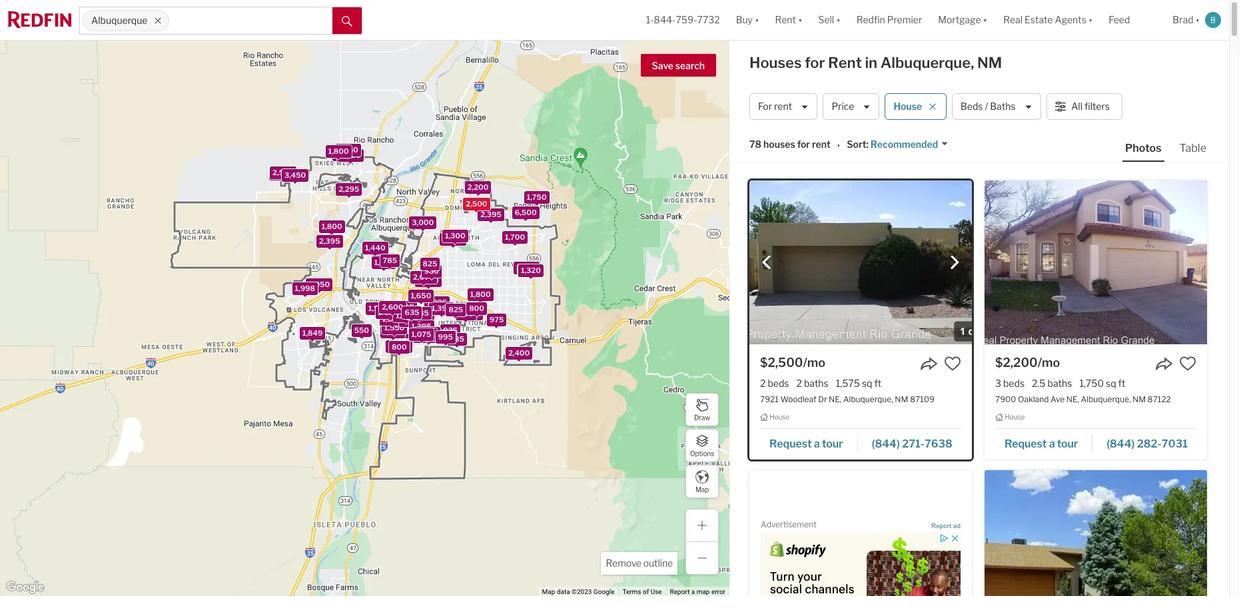 Task type: vqa. For each thing, say whether or not it's contained in the screenshot.
Add my home equity at the bottom of page
no



Task type: describe. For each thing, give the bounding box(es) containing it.
1 vertical spatial 2,550
[[388, 342, 410, 351]]

house inside button
[[894, 101, 922, 112]]

previous button image
[[760, 256, 773, 269]]

0 vertical spatial 1,500
[[368, 304, 389, 313]]

1 vertical spatial 950
[[458, 309, 473, 319]]

photo of 7921 woodleaf dr ne, albuquerque, nm 87109 image
[[749, 181, 972, 344]]

0 horizontal spatial 995
[[399, 302, 414, 312]]

rent ▾ button
[[767, 0, 810, 40]]

3,500
[[272, 169, 294, 179]]

ad region
[[761, 533, 961, 596]]

nm for houses for rent in albuquerque, nm
[[977, 54, 1002, 71]]

1,020
[[401, 316, 421, 325]]

map for map
[[695, 485, 709, 493]]

woodleaf
[[780, 395, 817, 405]]

1 vertical spatial 2,500
[[466, 199, 487, 208]]

▾ for rent ▾
[[798, 14, 802, 26]]

google image
[[3, 579, 47, 596]]

baths for $2,500 /mo
[[804, 378, 829, 389]]

albuquerque, for rent
[[881, 54, 974, 71]]

data
[[557, 588, 570, 596]]

844-
[[654, 14, 676, 26]]

remove
[[606, 558, 641, 569]]

1 horizontal spatial 985
[[449, 335, 464, 344]]

map for map data ©2023 google
[[542, 588, 555, 596]]

(844) 282-7031 link
[[1093, 432, 1197, 454]]

save search button
[[641, 54, 716, 77]]

2,050
[[308, 280, 330, 289]]

house button
[[885, 93, 947, 120]]

1,700
[[505, 233, 525, 242]]

1,750 for 1,750 sq ft
[[1080, 378, 1104, 389]]

nm for 7900 oakland ave ne, albuquerque, nm 87122
[[1133, 395, 1146, 405]]

1,849
[[302, 328, 322, 338]]

1,575
[[836, 378, 860, 389]]

/mo for $2,200
[[1038, 356, 1060, 370]]

3 beds
[[995, 378, 1025, 389]]

sort :
[[847, 139, 869, 150]]

▾ inside "link"
[[1089, 14, 1093, 26]]

request a tour button for $2,500
[[760, 433, 858, 453]]

(844) 282-7031
[[1107, 438, 1188, 450]]

78 houses for rent •
[[749, 139, 840, 151]]

1-
[[646, 14, 654, 26]]

0 vertical spatial for
[[805, 54, 825, 71]]

remove outline
[[606, 558, 673, 569]]

2,295
[[338, 185, 359, 194]]

7638
[[925, 438, 953, 450]]

favorite button checkbox
[[1179, 355, 1197, 372]]

google
[[594, 588, 615, 596]]

0 horizontal spatial 985
[[412, 310, 427, 320]]

terms of use link
[[623, 588, 662, 596]]

1 horizontal spatial 995
[[438, 332, 453, 342]]

1,100
[[383, 327, 402, 337]]

filters
[[1085, 101, 1110, 112]]

a for $2,500 /mo
[[814, 438, 820, 450]]

options
[[690, 449, 714, 457]]

$2,500 /mo
[[760, 356, 825, 370]]

mortgage
[[938, 14, 981, 26]]

1,300
[[445, 231, 465, 240]]

nm for 7921 woodleaf dr ne, albuquerque, nm 87109
[[895, 395, 908, 405]]

7732
[[697, 14, 720, 26]]

mortgage ▾ button
[[938, 0, 987, 40]]

rent inside rent ▾ dropdown button
[[775, 14, 796, 26]]

1 vertical spatial 2 units
[[416, 332, 440, 341]]

options button
[[686, 429, 719, 462]]

house for $2,200 /mo
[[1005, 413, 1025, 421]]

buy ▾ button
[[728, 0, 767, 40]]

271-
[[902, 438, 925, 450]]

real estate agents ▾ button
[[995, 0, 1101, 40]]

outline
[[643, 558, 673, 569]]

$2,500
[[760, 356, 803, 370]]

a for $2,200 /mo
[[1049, 438, 1055, 450]]

1 vertical spatial 2,400
[[385, 303, 406, 312]]

sq for $2,200 /mo
[[1106, 378, 1116, 389]]

advertisement
[[761, 520, 817, 530]]

0 vertical spatial units
[[384, 308, 402, 317]]

7900 oakland ave ne, albuquerque, nm 87122
[[995, 395, 1171, 405]]

(844) for $2,500 /mo
[[872, 438, 900, 450]]

0 horizontal spatial a
[[691, 588, 695, 596]]

2,750
[[340, 151, 361, 160]]

estate
[[1025, 14, 1053, 26]]

1,750 for 1,750
[[526, 192, 546, 202]]

1,575 sq ft
[[836, 378, 882, 389]]

1,950
[[338, 145, 358, 154]]

:
[[866, 139, 869, 150]]

1,550
[[384, 323, 404, 332]]

1,450
[[396, 311, 416, 320]]

for rent
[[758, 101, 792, 112]]

beds
[[961, 101, 983, 112]]

of
[[643, 588, 649, 596]]

feed button
[[1101, 0, 1165, 40]]

report for report a map error
[[670, 588, 690, 596]]

3,450
[[284, 171, 306, 180]]

map
[[697, 588, 710, 596]]

for
[[758, 101, 772, 112]]

1,185
[[398, 311, 417, 321]]

real
[[1003, 14, 1023, 26]]

6,500
[[514, 208, 536, 217]]

houses for rent in albuquerque, nm
[[749, 54, 1002, 71]]

report for report ad
[[931, 522, 951, 530]]

282-
[[1137, 438, 1162, 450]]

850
[[411, 321, 426, 331]]

1 vertical spatial 1,395
[[411, 321, 431, 331]]

beds / baths button
[[952, 93, 1041, 120]]

1,650
[[411, 291, 431, 301]]

all filters button
[[1047, 93, 1123, 120]]

▾ for mortgage ▾
[[983, 14, 987, 26]]

1,750 sq ft
[[1080, 378, 1125, 389]]

brad ▾
[[1173, 14, 1200, 26]]

sell ▾ button
[[810, 0, 849, 40]]

table button
[[1177, 141, 1209, 161]]

error
[[711, 588, 726, 596]]

87122
[[1148, 395, 1171, 405]]

report ad button
[[931, 522, 961, 532]]

redfin premier
[[857, 14, 922, 26]]

buy
[[736, 14, 753, 26]]



Task type: locate. For each thing, give the bounding box(es) containing it.
albuquerque, up remove house image
[[881, 54, 974, 71]]

1 horizontal spatial (844)
[[1107, 438, 1135, 450]]

2 horizontal spatial a
[[1049, 438, 1055, 450]]

2 baths from the left
[[1048, 378, 1072, 389]]

3,000
[[412, 218, 434, 227]]

request down oakland
[[1005, 438, 1047, 450]]

0 horizontal spatial sq
[[862, 378, 872, 389]]

2 horizontal spatial 2,400
[[508, 348, 530, 358]]

625
[[412, 308, 426, 318]]

0 vertical spatial 975
[[489, 315, 503, 325]]

rent inside button
[[774, 101, 792, 112]]

submit search image
[[342, 16, 352, 26]]

rent ▾
[[775, 14, 802, 26]]

6 ▾ from the left
[[1196, 14, 1200, 26]]

1 horizontal spatial ft
[[1118, 378, 1125, 389]]

beds right the 3
[[1003, 378, 1025, 389]]

800 down 1,100
[[391, 342, 407, 352]]

0 horizontal spatial request a tour button
[[760, 433, 858, 453]]

0 horizontal spatial baths
[[804, 378, 829, 389]]

2 units down 850
[[416, 332, 440, 341]]

0 vertical spatial 2,500
[[272, 168, 294, 177]]

5 ▾ from the left
[[1089, 14, 1093, 26]]

photos button
[[1123, 141, 1177, 162]]

2,200
[[467, 183, 488, 192]]

▾ right agents at the top of page
[[1089, 14, 1093, 26]]

1,195
[[419, 329, 438, 339]]

mortgage ▾
[[938, 14, 987, 26]]

0 horizontal spatial 1,750
[[526, 192, 546, 202]]

baths up dr
[[804, 378, 829, 389]]

1 request a tour button from the left
[[760, 433, 858, 453]]

albuquerque, for dr
[[843, 395, 893, 405]]

•
[[837, 140, 840, 151]]

1 horizontal spatial baths
[[1048, 378, 1072, 389]]

1 vertical spatial rent
[[828, 54, 862, 71]]

tour down dr
[[822, 438, 843, 450]]

user photo image
[[1205, 12, 1221, 28]]

photos
[[1125, 142, 1162, 155]]

houses
[[749, 54, 802, 71]]

request a tour
[[770, 438, 843, 450], [1005, 438, 1078, 450]]

(844) 271-7638
[[872, 438, 953, 450]]

0 vertical spatial 2,400
[[442, 235, 464, 244]]

request for $2,200
[[1005, 438, 1047, 450]]

beds for $2,500
[[768, 378, 789, 389]]

1 horizontal spatial units
[[422, 332, 440, 341]]

0 horizontal spatial units
[[384, 308, 402, 317]]

remove outline button
[[601, 552, 678, 575]]

0 vertical spatial rent
[[775, 14, 796, 26]]

use
[[651, 588, 662, 596]]

1,750 up 7900 oakland ave ne, albuquerque, nm 87122 at the right of the page
[[1080, 378, 1104, 389]]

1 horizontal spatial house
[[894, 101, 922, 112]]

▾ right brad
[[1196, 14, 1200, 26]]

1 vertical spatial 975
[[419, 330, 434, 339]]

real estate agents ▾ link
[[1003, 0, 1093, 40]]

sell ▾
[[818, 14, 841, 26]]

draw button
[[686, 393, 719, 426]]

0 vertical spatial map
[[695, 485, 709, 493]]

request a tour button down oakland
[[995, 433, 1093, 453]]

2.5
[[1032, 378, 1046, 389]]

favorite button image
[[1179, 355, 1197, 372]]

1 horizontal spatial nm
[[977, 54, 1002, 71]]

feed
[[1109, 14, 1130, 26]]

house down 7921 at bottom right
[[770, 413, 790, 421]]

report left ad
[[931, 522, 951, 530]]

map region
[[0, 39, 850, 596]]

2 ft from the left
[[1118, 378, 1125, 389]]

2,395 down 2,200
[[480, 210, 501, 219]]

1 request from the left
[[770, 438, 812, 450]]

1 tour from the left
[[822, 438, 843, 450]]

1 horizontal spatial 2,395
[[480, 210, 501, 219]]

1 horizontal spatial sq
[[1106, 378, 1116, 389]]

1 horizontal spatial /mo
[[1038, 356, 1060, 370]]

ft for $2,200 /mo
[[1118, 378, 1125, 389]]

/mo for $2,500
[[803, 356, 825, 370]]

1 vertical spatial units
[[422, 332, 440, 341]]

ne, right dr
[[829, 395, 842, 405]]

1 sq from the left
[[862, 378, 872, 389]]

1,750
[[526, 192, 546, 202], [1080, 378, 1104, 389]]

for inside '78 houses for rent •'
[[797, 139, 810, 150]]

houses
[[763, 139, 795, 150]]

a down ave at the bottom
[[1049, 438, 1055, 450]]

1 vertical spatial for
[[797, 139, 810, 150]]

0 horizontal spatial /mo
[[803, 356, 825, 370]]

1 horizontal spatial request a tour
[[1005, 438, 1078, 450]]

▾ right sell
[[836, 14, 841, 26]]

remove albuquerque image
[[154, 17, 162, 25]]

house for $2,500 /mo
[[770, 413, 790, 421]]

(844) for $2,200 /mo
[[1107, 438, 1135, 450]]

request a tour down oakland
[[1005, 438, 1078, 450]]

map left data at the left bottom of page
[[542, 588, 555, 596]]

7031
[[1162, 438, 1188, 450]]

nm left "87122"
[[1133, 395, 1146, 405]]

(844) inside (844) 271-7638 link
[[872, 438, 900, 450]]

1,000
[[381, 315, 402, 324]]

brad
[[1173, 14, 1194, 26]]

1 ne, from the left
[[829, 395, 842, 405]]

buy ▾
[[736, 14, 759, 26]]

1 horizontal spatial beds
[[1003, 378, 1025, 389]]

0 horizontal spatial 2,500
[[272, 168, 294, 177]]

1 horizontal spatial ne,
[[1067, 395, 1079, 405]]

0 horizontal spatial 2 units
[[378, 308, 402, 317]]

price
[[832, 101, 854, 112]]

0 vertical spatial 2,395
[[480, 210, 501, 219]]

2 up 7921 at bottom right
[[760, 378, 766, 389]]

photo of 6001 flor de rio ct nw, albuquerque, nm 87120 image
[[985, 470, 1207, 596]]

rent
[[775, 14, 796, 26], [828, 54, 862, 71]]

report left map
[[670, 588, 690, 596]]

1 vertical spatial report
[[670, 588, 690, 596]]

1,075
[[411, 330, 431, 339]]

all filters
[[1071, 101, 1110, 112]]

map down options
[[695, 485, 709, 493]]

favorite button image
[[944, 355, 961, 372]]

▾ right buy
[[755, 14, 759, 26]]

sq up 7900 oakland ave ne, albuquerque, nm 87122 at the right of the page
[[1106, 378, 1116, 389]]

▾ left sell
[[798, 14, 802, 26]]

baths
[[990, 101, 1016, 112]]

photo of 7900 oakland ave ne, albuquerque, nm 87122 image
[[985, 181, 1207, 344]]

2 /mo from the left
[[1038, 356, 1060, 370]]

recommended
[[871, 139, 938, 150]]

ft right 1,575 at right bottom
[[874, 378, 882, 389]]

1,500
[[368, 304, 389, 313], [382, 314, 403, 324]]

(844)
[[872, 438, 900, 450], [1107, 438, 1135, 450]]

rent right for
[[774, 101, 792, 112]]

albuquerque, down 1,750 sq ft
[[1081, 395, 1131, 405]]

759-
[[676, 14, 697, 26]]

baths for $2,200 /mo
[[1048, 378, 1072, 389]]

(844) 271-7638 link
[[858, 432, 961, 454]]

87109
[[910, 395, 935, 405]]

2,400
[[442, 235, 464, 244], [385, 303, 406, 312], [508, 348, 530, 358]]

favorite button checkbox
[[944, 355, 961, 372]]

1 baths from the left
[[804, 378, 829, 389]]

2 baths
[[796, 378, 829, 389]]

rent left in
[[828, 54, 862, 71]]

map data ©2023 google
[[542, 588, 615, 596]]

0 horizontal spatial rent
[[774, 101, 792, 112]]

0 vertical spatial 950
[[424, 266, 439, 276]]

(844) inside (844) 282-7031 link
[[1107, 438, 1135, 450]]

7921
[[760, 395, 779, 405]]

1 vertical spatial 985
[[449, 335, 464, 344]]

2,600
[[382, 302, 403, 312]]

1 horizontal spatial 2,500
[[466, 199, 487, 208]]

albuquerque, down 1,575 sq ft
[[843, 395, 893, 405]]

0 horizontal spatial ne,
[[829, 395, 842, 405]]

request a tour button for $2,200
[[995, 433, 1093, 453]]

baths up ave at the bottom
[[1048, 378, 1072, 389]]

request for $2,500
[[770, 438, 812, 450]]

▾ for buy ▾
[[755, 14, 759, 26]]

redfin premier button
[[849, 0, 930, 40]]

ft for $2,500 /mo
[[874, 378, 882, 389]]

0 horizontal spatial 975
[[419, 330, 434, 339]]

0 horizontal spatial nm
[[895, 395, 908, 405]]

785
[[382, 256, 397, 265]]

beds for $2,200
[[1003, 378, 1025, 389]]

a down dr
[[814, 438, 820, 450]]

rent inside '78 houses for rent •'
[[812, 139, 831, 150]]

1 horizontal spatial 800
[[469, 304, 484, 313]]

sq
[[862, 378, 872, 389], [1106, 378, 1116, 389]]

/mo up '2 baths'
[[803, 356, 825, 370]]

1 vertical spatial 995
[[438, 332, 453, 342]]

terms
[[623, 588, 641, 596]]

2 up woodleaf
[[796, 378, 802, 389]]

ne, for $2,500 /mo
[[829, 395, 842, 405]]

1 horizontal spatial 2,400
[[442, 235, 464, 244]]

sell
[[818, 14, 834, 26]]

recommended button
[[869, 138, 949, 151]]

2 ne, from the left
[[1067, 395, 1079, 405]]

ne, for $2,200 /mo
[[1067, 395, 1079, 405]]

1 (844) from the left
[[872, 438, 900, 450]]

sq right 1,575 at right bottom
[[862, 378, 872, 389]]

▾ for brad ▾
[[1196, 14, 1200, 26]]

2 beds from the left
[[1003, 378, 1025, 389]]

house down 7900 at bottom
[[1005, 413, 1025, 421]]

1 horizontal spatial rent
[[828, 54, 862, 71]]

0 horizontal spatial 2,550
[[388, 342, 410, 351]]

2 (844) from the left
[[1107, 438, 1135, 450]]

1 horizontal spatial a
[[814, 438, 820, 450]]

tour for $2,200 /mo
[[1057, 438, 1078, 450]]

3
[[995, 378, 1001, 389]]

1 /mo from the left
[[803, 356, 825, 370]]

0 horizontal spatial 2,395
[[319, 236, 340, 246]]

2,070
[[413, 272, 434, 282]]

request down woodleaf
[[770, 438, 812, 450]]

1,750 up 6,500
[[526, 192, 546, 202]]

1,500 down the 2,600
[[382, 314, 403, 324]]

2 down 850
[[416, 332, 420, 341]]

1 vertical spatial 1,750
[[1080, 378, 1104, 389]]

0 vertical spatial 995
[[399, 302, 414, 312]]

rent left the "•"
[[812, 139, 831, 150]]

next button image
[[948, 256, 961, 269]]

0 horizontal spatial ft
[[874, 378, 882, 389]]

albuquerque, for ave
[[1081, 395, 1131, 405]]

0 horizontal spatial map
[[542, 588, 555, 596]]

78
[[749, 139, 762, 150]]

1 horizontal spatial request
[[1005, 438, 1047, 450]]

2,395 up the 2,050
[[319, 236, 340, 246]]

4 ▾ from the left
[[983, 14, 987, 26]]

a left map
[[691, 588, 695, 596]]

(844) left 282-
[[1107, 438, 1135, 450]]

1,800
[[328, 146, 349, 156], [335, 150, 355, 159], [321, 222, 342, 231], [516, 263, 537, 273], [470, 290, 491, 299]]

1 horizontal spatial 2 units
[[416, 332, 440, 341]]

2 request a tour button from the left
[[995, 433, 1093, 453]]

1,500 up 1,000
[[368, 304, 389, 313]]

draw
[[694, 413, 710, 421]]

request a tour button down woodleaf
[[760, 433, 858, 453]]

1 horizontal spatial request a tour button
[[995, 433, 1093, 453]]

/mo up 2.5 baths
[[1038, 356, 1060, 370]]

2,550 down 1,100
[[388, 342, 410, 351]]

995
[[399, 302, 414, 312], [438, 332, 453, 342]]

2 vertical spatial 2,400
[[508, 348, 530, 358]]

0 horizontal spatial (844)
[[872, 438, 900, 450]]

2.5 baths
[[1032, 378, 1072, 389]]

request a tour for $2,500
[[770, 438, 843, 450]]

rent ▾ button
[[775, 0, 802, 40]]

950
[[424, 266, 439, 276], [458, 309, 473, 319], [439, 332, 454, 341]]

1,440
[[365, 243, 385, 253]]

2 vertical spatial 950
[[439, 332, 454, 341]]

2,000
[[400, 327, 422, 336]]

1 request a tour from the left
[[770, 438, 843, 450]]

2 request a tour from the left
[[1005, 438, 1078, 450]]

ave
[[1051, 395, 1065, 405]]

0 horizontal spatial tour
[[822, 438, 843, 450]]

report inside button
[[931, 522, 951, 530]]

2 horizontal spatial nm
[[1133, 395, 1146, 405]]

0 horizontal spatial rent
[[775, 14, 796, 26]]

800 right "1,285"
[[469, 304, 484, 313]]

nm up beds / baths
[[977, 54, 1002, 71]]

0 vertical spatial 985
[[412, 310, 427, 320]]

2 ▾ from the left
[[798, 14, 802, 26]]

1 horizontal spatial report
[[931, 522, 951, 530]]

1,095
[[417, 328, 438, 338]]

1 horizontal spatial rent
[[812, 139, 831, 150]]

nm left 87109
[[895, 395, 908, 405]]

0 horizontal spatial report
[[670, 588, 690, 596]]

▾ for sell ▾
[[836, 14, 841, 26]]

1 vertical spatial 2,395
[[319, 236, 340, 246]]

1 vertical spatial 800
[[391, 342, 407, 352]]

1 ▾ from the left
[[755, 14, 759, 26]]

0 horizontal spatial beds
[[768, 378, 789, 389]]

0 horizontal spatial 800
[[391, 342, 407, 352]]

0 vertical spatial rent
[[774, 101, 792, 112]]

ne, right ave at the bottom
[[1067, 395, 1079, 405]]

(844) left '271-'
[[872, 438, 900, 450]]

nm
[[977, 54, 1002, 71], [895, 395, 908, 405], [1133, 395, 1146, 405]]

agents
[[1055, 14, 1087, 26]]

2 tour from the left
[[1057, 438, 1078, 450]]

beds up 7921 at bottom right
[[768, 378, 789, 389]]

1 horizontal spatial 1,750
[[1080, 378, 1104, 389]]

0 vertical spatial 800
[[469, 304, 484, 313]]

house left remove house image
[[894, 101, 922, 112]]

save search
[[652, 60, 705, 71]]

1,285
[[427, 298, 447, 307]]

1 beds from the left
[[768, 378, 789, 389]]

1 horizontal spatial map
[[695, 485, 709, 493]]

0 vertical spatial 1,395
[[431, 304, 451, 313]]

request a tour for $2,200
[[1005, 438, 1078, 450]]

1 vertical spatial map
[[542, 588, 555, 596]]

remove house image
[[929, 103, 937, 111]]

tour down ave at the bottom
[[1057, 438, 1078, 450]]

request
[[770, 438, 812, 450], [1005, 438, 1047, 450]]

0 vertical spatial 2 units
[[378, 308, 402, 317]]

1 horizontal spatial 975
[[489, 315, 503, 325]]

2 left the 845
[[378, 308, 382, 317]]

1 ft from the left
[[874, 378, 882, 389]]

map inside map button
[[695, 485, 709, 493]]

for rent button
[[749, 93, 818, 120]]

0 horizontal spatial 2,400
[[385, 303, 406, 312]]

1,320
[[521, 266, 541, 275]]

dr
[[818, 395, 827, 405]]

1,170
[[374, 258, 392, 267]]

2,550 up 1,650
[[417, 276, 438, 285]]

1 horizontal spatial 2,550
[[417, 276, 438, 285]]

3 ▾ from the left
[[836, 14, 841, 26]]

0 horizontal spatial house
[[770, 413, 790, 421]]

rent right buy ▾
[[775, 14, 796, 26]]

1 horizontal spatial tour
[[1057, 438, 1078, 450]]

2 horizontal spatial house
[[1005, 413, 1025, 421]]

▾ right mortgage
[[983, 14, 987, 26]]

0 vertical spatial 2,550
[[417, 276, 438, 285]]

0 vertical spatial report
[[931, 522, 951, 530]]

2 units up the "1,550" at the bottom of the page
[[378, 308, 402, 317]]

1 vertical spatial rent
[[812, 139, 831, 150]]

1 vertical spatial 1,500
[[382, 314, 403, 324]]

premier
[[887, 14, 922, 26]]

tour for $2,500 /mo
[[822, 438, 843, 450]]

2 request from the left
[[1005, 438, 1047, 450]]

ft up 7900 oakland ave ne, albuquerque, nm 87122 at the right of the page
[[1118, 378, 1125, 389]]

0 vertical spatial 1,750
[[526, 192, 546, 202]]

635
[[404, 308, 419, 317]]

real estate agents ▾
[[1003, 14, 1093, 26]]

sq for $2,500 /mo
[[862, 378, 872, 389]]

1,750 inside map region
[[526, 192, 546, 202]]

2 sq from the left
[[1106, 378, 1116, 389]]

550
[[354, 325, 369, 335]]

None search field
[[169, 7, 332, 34]]

redfin
[[857, 14, 885, 26]]

request a tour down woodleaf
[[770, 438, 843, 450]]



